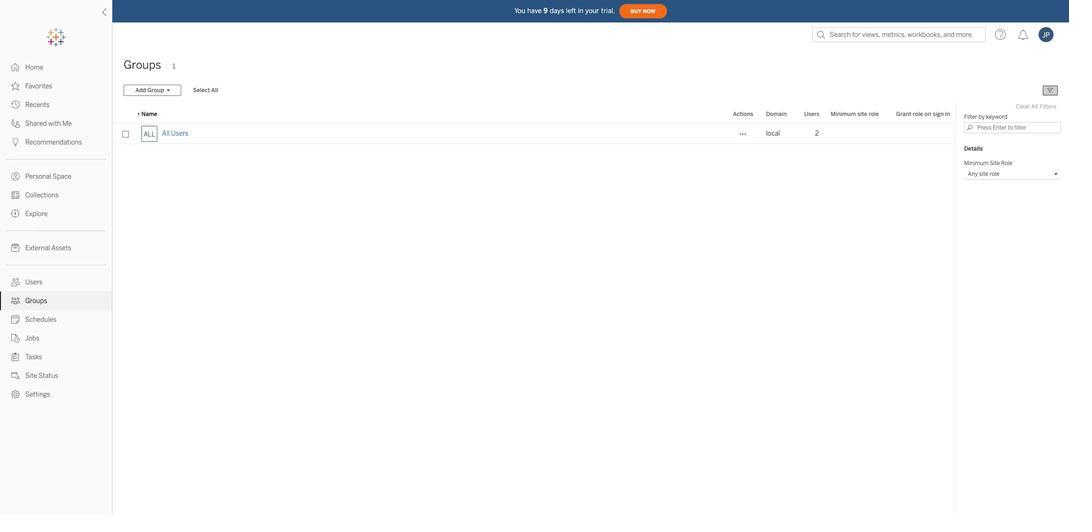 Task type: locate. For each thing, give the bounding box(es) containing it.
role
[[869, 111, 879, 118], [913, 111, 924, 118]]

by text only_f5he34f image inside site status link
[[11, 372, 20, 380]]

buy now button
[[619, 4, 668, 19]]

row
[[112, 124, 956, 144]]

collections
[[25, 192, 59, 200]]

clear
[[1016, 104, 1031, 110]]

main navigation. press the up and down arrow keys to access links. element
[[0, 58, 112, 404]]

groups
[[124, 58, 161, 72], [25, 298, 47, 306]]

you
[[515, 7, 526, 15]]

by text only_f5he34f image left home
[[11, 63, 20, 72]]

6 by text only_f5he34f image from the top
[[11, 244, 20, 253]]

by text only_f5he34f image left tasks
[[11, 353, 20, 362]]

7 by text only_f5he34f image from the top
[[11, 297, 20, 306]]

groups up schedules
[[25, 298, 47, 306]]

by text only_f5he34f image left shared
[[11, 119, 20, 128]]

0 horizontal spatial site
[[25, 373, 37, 380]]

by text only_f5he34f image for tasks
[[11, 353, 20, 362]]

in right sign
[[946, 111, 951, 118]]

groups inside main navigation. press the up and down arrow keys to access links. element
[[25, 298, 47, 306]]

9 by text only_f5he34f image from the top
[[11, 335, 20, 343]]

by text only_f5he34f image left the site status
[[11, 372, 20, 380]]

1 horizontal spatial all
[[211, 87, 218, 94]]

1 horizontal spatial groups
[[124, 58, 161, 72]]

all right select on the left of page
[[211, 87, 218, 94]]

12 by text only_f5he34f image from the top
[[11, 391, 20, 399]]

site left role
[[990, 160, 1001, 167]]

by text only_f5he34f image inside schedules link
[[11, 316, 20, 324]]

by text only_f5he34f image left schedules
[[11, 316, 20, 324]]

by text only_f5he34f image down users link
[[11, 297, 20, 306]]

1 horizontal spatial minimum
[[965, 160, 989, 167]]

1 by text only_f5he34f image from the top
[[11, 63, 20, 72]]

by text only_f5he34f image for collections
[[11, 191, 20, 200]]

0 horizontal spatial minimum
[[831, 111, 856, 118]]

all right clear
[[1032, 104, 1039, 110]]

0 vertical spatial all
[[211, 87, 218, 94]]

2 by text only_f5he34f image from the top
[[11, 82, 20, 90]]

by text only_f5he34f image inside users link
[[11, 278, 20, 287]]

by text only_f5he34f image
[[11, 101, 20, 109], [11, 172, 20, 181], [11, 191, 20, 200], [11, 278, 20, 287]]

minimum down details
[[965, 160, 989, 167]]

external assets
[[25, 245, 71, 253]]

in
[[578, 7, 584, 15], [946, 111, 951, 118]]

4 by text only_f5he34f image from the top
[[11, 278, 20, 287]]

by text only_f5he34f image left recents
[[11, 101, 20, 109]]

schedules link
[[0, 311, 112, 329]]

days
[[550, 7, 565, 15]]

explore link
[[0, 205, 112, 224]]

by text only_f5he34f image inside settings link
[[11, 391, 20, 399]]

all inside button
[[1032, 104, 1039, 110]]

5 by text only_f5he34f image from the top
[[11, 210, 20, 218]]

1 horizontal spatial users
[[171, 130, 188, 138]]

by
[[979, 114, 985, 120]]

by text only_f5he34f image left jobs
[[11, 335, 20, 343]]

Filter by keyword text field
[[965, 122, 1061, 134]]

by text only_f5he34f image left "personal"
[[11, 172, 20, 181]]

by text only_f5he34f image for personal space
[[11, 172, 20, 181]]

2
[[816, 130, 820, 138]]

minimum for minimum site role
[[965, 160, 989, 167]]

by text only_f5he34f image left explore
[[11, 210, 20, 218]]

minimum left site
[[831, 111, 856, 118]]

1 by text only_f5he34f image from the top
[[11, 101, 20, 109]]

role left "on"
[[913, 111, 924, 118]]

now
[[643, 8, 656, 14]]

minimum for minimum site role
[[831, 111, 856, 118]]

minimum
[[831, 111, 856, 118], [965, 160, 989, 167]]

3 by text only_f5he34f image from the top
[[11, 191, 20, 200]]

0 horizontal spatial role
[[869, 111, 879, 118]]

row containing all users
[[112, 124, 956, 144]]

by text only_f5he34f image for favorites
[[11, 82, 20, 90]]

by text only_f5he34f image
[[11, 63, 20, 72], [11, 82, 20, 90], [11, 119, 20, 128], [11, 138, 20, 147], [11, 210, 20, 218], [11, 244, 20, 253], [11, 297, 20, 306], [11, 316, 20, 324], [11, 335, 20, 343], [11, 353, 20, 362], [11, 372, 20, 380], [11, 391, 20, 399]]

by text only_f5he34f image left favorites
[[11, 82, 20, 90]]

by text only_f5he34f image for recommendations
[[11, 138, 20, 147]]

0 horizontal spatial all
[[162, 130, 170, 138]]

by text only_f5he34f image inside jobs link
[[11, 335, 20, 343]]

by text only_f5he34f image for external assets
[[11, 244, 20, 253]]

1 horizontal spatial in
[[946, 111, 951, 118]]

0 horizontal spatial in
[[578, 7, 584, 15]]

filter
[[965, 114, 978, 120]]

by text only_f5he34f image inside recommendations "link"
[[11, 138, 20, 147]]

grant
[[897, 111, 912, 118]]

schedules
[[25, 316, 56, 324]]

left
[[566, 7, 576, 15]]

by text only_f5he34f image for shared with me
[[11, 119, 20, 128]]

your
[[586, 7, 600, 15]]

status
[[39, 373, 58, 380]]

me
[[62, 120, 72, 128]]

role right site
[[869, 111, 879, 118]]

jobs
[[25, 335, 39, 343]]

1 role from the left
[[869, 111, 879, 118]]

by text only_f5he34f image left collections
[[11, 191, 20, 200]]

2 by text only_f5he34f image from the top
[[11, 172, 20, 181]]

2 horizontal spatial all
[[1032, 104, 1039, 110]]

0 vertical spatial in
[[578, 7, 584, 15]]

external
[[25, 245, 50, 253]]

by text only_f5he34f image inside tasks 'link'
[[11, 353, 20, 362]]

10 by text only_f5he34f image from the top
[[11, 353, 20, 362]]

1 vertical spatial in
[[946, 111, 951, 118]]

personal space link
[[0, 167, 112, 186]]

recents link
[[0, 96, 112, 114]]

by text only_f5he34f image inside home link
[[11, 63, 20, 72]]

2 vertical spatial users
[[25, 279, 43, 287]]

groups up the add
[[124, 58, 161, 72]]

select all
[[193, 87, 218, 94]]

all inside button
[[211, 87, 218, 94]]

1 horizontal spatial role
[[913, 111, 924, 118]]

by text only_f5he34f image inside explore link
[[11, 210, 20, 218]]

filters
[[1040, 104, 1057, 110]]

all down the group
[[162, 130, 170, 138]]

site
[[990, 160, 1001, 167], [25, 373, 37, 380]]

favorites
[[25, 82, 52, 90]]

by text only_f5he34f image for users
[[11, 278, 20, 287]]

by text only_f5he34f image inside "collections" link
[[11, 191, 20, 200]]

in right left
[[578, 7, 584, 15]]

11 by text only_f5he34f image from the top
[[11, 372, 20, 380]]

by text only_f5he34f image for explore
[[11, 210, 20, 218]]

by text only_f5he34f image up groups link
[[11, 278, 20, 287]]

1 horizontal spatial site
[[990, 160, 1001, 167]]

by text only_f5he34f image left "recommendations"
[[11, 138, 20, 147]]

Search for views, metrics, workbooks, and more text field
[[813, 27, 986, 42]]

site
[[858, 111, 868, 118]]

by text only_f5he34f image for settings
[[11, 391, 20, 399]]

on
[[925, 111, 932, 118]]

3 by text only_f5he34f image from the top
[[11, 119, 20, 128]]

by text only_f5he34f image inside groups link
[[11, 297, 20, 306]]

space
[[53, 173, 71, 181]]

by text only_f5he34f image inside the favorites link
[[11, 82, 20, 90]]

by text only_f5he34f image left settings
[[11, 391, 20, 399]]

all
[[211, 87, 218, 94], [1032, 104, 1039, 110], [162, 130, 170, 138]]

group
[[148, 87, 164, 94]]

1 vertical spatial all
[[1032, 104, 1039, 110]]

by text only_f5he34f image inside external assets 'link'
[[11, 244, 20, 253]]

site left status on the left of the page
[[25, 373, 37, 380]]

users
[[805, 111, 820, 118], [171, 130, 188, 138], [25, 279, 43, 287]]

1 vertical spatial groups
[[25, 298, 47, 306]]

1 vertical spatial site
[[25, 373, 37, 380]]

0 horizontal spatial groups
[[25, 298, 47, 306]]

navigation panel element
[[0, 28, 112, 404]]

0 vertical spatial site
[[990, 160, 1001, 167]]

cell
[[826, 124, 888, 144], [888, 124, 956, 144]]

2 horizontal spatial users
[[805, 111, 820, 118]]

have
[[528, 7, 542, 15]]

add
[[135, 87, 146, 94]]

by text only_f5he34f image inside 'recents' link
[[11, 101, 20, 109]]

0 horizontal spatial users
[[25, 279, 43, 287]]

0 vertical spatial users
[[805, 111, 820, 118]]

grid
[[112, 106, 959, 516]]

4 by text only_f5he34f image from the top
[[11, 138, 20, 147]]

8 by text only_f5he34f image from the top
[[11, 316, 20, 324]]

all for clear
[[1032, 104, 1039, 110]]

by text only_f5he34f image inside shared with me link
[[11, 119, 20, 128]]

grid containing all users
[[112, 106, 959, 516]]

by text only_f5he34f image left external
[[11, 244, 20, 253]]

shared with me
[[25, 120, 72, 128]]

0 vertical spatial groups
[[124, 58, 161, 72]]

cell down grant role on sign in
[[888, 124, 956, 144]]

cell down minimum site role
[[826, 124, 888, 144]]

minimum inside grid
[[831, 111, 856, 118]]

1 vertical spatial minimum
[[965, 160, 989, 167]]

by text only_f5he34f image inside the personal space link
[[11, 172, 20, 181]]

0 vertical spatial minimum
[[831, 111, 856, 118]]



Task type: describe. For each thing, give the bounding box(es) containing it.
buy now
[[631, 8, 656, 14]]

users link
[[0, 273, 112, 292]]

site inside main navigation. press the up and down arrow keys to access links. element
[[25, 373, 37, 380]]

buy
[[631, 8, 642, 14]]

by text only_f5he34f image for home
[[11, 63, 20, 72]]

shared
[[25, 120, 47, 128]]

personal
[[25, 173, 51, 181]]

with
[[48, 120, 61, 128]]

name
[[142, 111, 157, 118]]

minimum site role
[[965, 160, 1013, 167]]

all users link
[[162, 124, 188, 144]]

site status link
[[0, 367, 112, 386]]

1 vertical spatial users
[[171, 130, 188, 138]]

assets
[[51, 245, 71, 253]]

site status
[[25, 373, 58, 380]]

external assets link
[[0, 239, 112, 258]]

by text only_f5he34f image for schedules
[[11, 316, 20, 324]]

2 role from the left
[[913, 111, 924, 118]]

minimum site role
[[831, 111, 879, 118]]

tasks
[[25, 354, 42, 362]]

1
[[172, 63, 175, 71]]

groups link
[[0, 292, 112, 311]]

shared with me link
[[0, 114, 112, 133]]

recents
[[25, 101, 50, 109]]

recommendations
[[25, 139, 82, 147]]

home
[[25, 64, 43, 72]]

2 vertical spatial all
[[162, 130, 170, 138]]

settings
[[25, 391, 50, 399]]

personal space
[[25, 173, 71, 181]]

clear all filters button
[[1012, 101, 1061, 112]]

keyword
[[987, 114, 1008, 120]]

by text only_f5he34f image for site status
[[11, 372, 20, 380]]

1 cell from the left
[[826, 124, 888, 144]]

filter by keyword
[[965, 114, 1008, 120]]

sign
[[933, 111, 944, 118]]

tasks link
[[0, 348, 112, 367]]

collections link
[[0, 186, 112, 205]]

users inside main navigation. press the up and down arrow keys to access links. element
[[25, 279, 43, 287]]

9
[[544, 7, 548, 15]]

details
[[965, 146, 983, 152]]

recommendations link
[[0, 133, 112, 152]]

actions
[[733, 111, 754, 118]]

add group button
[[124, 85, 181, 96]]

role
[[1002, 160, 1013, 167]]

by text only_f5he34f image for jobs
[[11, 335, 20, 343]]

local
[[767, 130, 781, 138]]

2 cell from the left
[[888, 124, 956, 144]]

select all button
[[187, 85, 224, 96]]

jobs link
[[0, 329, 112, 348]]

settings link
[[0, 386, 112, 404]]

domain
[[767, 111, 787, 118]]

you have 9 days left in your trial.
[[515, 7, 616, 15]]

clear all filters
[[1016, 104, 1057, 110]]

trial.
[[601, 7, 616, 15]]

favorites link
[[0, 77, 112, 96]]

add group
[[135, 87, 164, 94]]

by text only_f5he34f image for recents
[[11, 101, 20, 109]]

home link
[[0, 58, 112, 77]]

by text only_f5he34f image for groups
[[11, 297, 20, 306]]

all users
[[162, 130, 188, 138]]

grant role on sign in
[[897, 111, 951, 118]]

all for select
[[211, 87, 218, 94]]

select
[[193, 87, 210, 94]]

explore
[[25, 210, 48, 218]]



Task type: vqa. For each thing, say whether or not it's contained in the screenshot.
Samples
no



